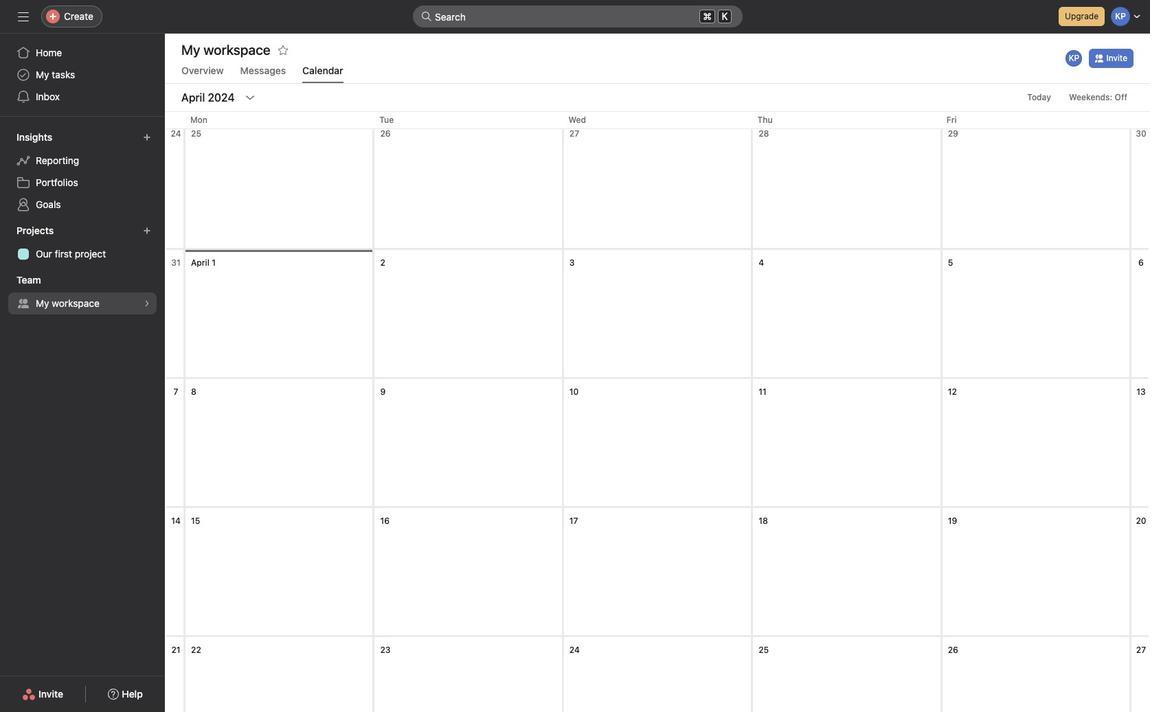 Task type: describe. For each thing, give the bounding box(es) containing it.
mon
[[190, 115, 208, 125]]

help
[[122, 689, 143, 701]]

0 horizontal spatial invite
[[39, 689, 63, 701]]

7
[[174, 387, 178, 397]]

april
[[191, 258, 210, 268]]

weekends:
[[1070, 92, 1113, 102]]

Search tasks, projects, and more text field
[[413, 5, 743, 27]]

0 vertical spatial 24
[[171, 129, 181, 139]]

21
[[171, 646, 181, 656]]

11
[[759, 387, 767, 397]]

messages link
[[240, 65, 286, 83]]

0 horizontal spatial 26
[[380, 129, 391, 139]]

k
[[722, 11, 728, 22]]

16
[[380, 516, 390, 527]]

1 horizontal spatial 27
[[1137, 646, 1147, 656]]

my for my tasks
[[36, 69, 49, 80]]

workspace
[[52, 298, 100, 309]]

18
[[759, 516, 768, 527]]

3
[[570, 258, 575, 268]]

my for my workspace
[[36, 298, 49, 309]]

calendar
[[303, 65, 343, 76]]

my tasks link
[[8, 64, 157, 86]]

23
[[380, 646, 391, 656]]

1 horizontal spatial invite
[[1107, 53, 1128, 63]]

reporting link
[[8, 150, 157, 172]]

april 2024
[[181, 91, 235, 104]]

insights element
[[0, 125, 165, 219]]

goals link
[[8, 194, 157, 216]]

project
[[75, 248, 106, 260]]

overview
[[181, 65, 224, 76]]

home
[[36, 47, 62, 58]]

weekends: off button
[[1063, 88, 1134, 107]]

today button
[[1022, 88, 1058, 107]]

weekends: off
[[1070, 92, 1128, 102]]

global element
[[0, 34, 165, 116]]

today
[[1028, 92, 1052, 102]]

our first project
[[36, 248, 106, 260]]

reporting
[[36, 155, 79, 166]]

first
[[55, 248, 72, 260]]

see details, my workspace image
[[143, 300, 151, 308]]

help button
[[99, 683, 152, 707]]

5
[[948, 258, 954, 268]]

pick month image
[[244, 92, 255, 103]]

fri
[[947, 115, 957, 125]]

projects button
[[14, 221, 66, 241]]

insights
[[16, 131, 52, 143]]

8
[[191, 387, 197, 397]]

1 vertical spatial 25
[[759, 646, 769, 656]]

20
[[1137, 516, 1147, 527]]

upgrade button
[[1059, 7, 1105, 26]]

4
[[759, 258, 765, 268]]

9
[[380, 387, 386, 397]]

29
[[948, 129, 959, 139]]

kp
[[1069, 53, 1080, 63]]

my tasks
[[36, 69, 75, 80]]

create
[[64, 10, 93, 22]]

inbox
[[36, 91, 60, 102]]

teams element
[[0, 268, 165, 318]]

home link
[[8, 42, 157, 64]]

⌘
[[703, 10, 712, 22]]



Task type: vqa. For each thing, say whether or not it's contained in the screenshot.


Task type: locate. For each thing, give the bounding box(es) containing it.
my inside "teams" element
[[36, 298, 49, 309]]

our
[[36, 248, 52, 260]]

0 vertical spatial 27
[[570, 129, 580, 139]]

goals
[[36, 199, 61, 210]]

our first project link
[[8, 243, 157, 265]]

0 vertical spatial invite
[[1107, 53, 1128, 63]]

april 1
[[191, 258, 216, 268]]

0 vertical spatial invite button
[[1090, 49, 1134, 68]]

14
[[171, 516, 181, 527]]

invite button
[[1090, 49, 1134, 68], [13, 683, 72, 707]]

1 horizontal spatial 24
[[570, 646, 580, 656]]

19
[[948, 516, 958, 527]]

wed
[[569, 115, 586, 125]]

0 vertical spatial 25
[[191, 129, 201, 139]]

1 vertical spatial invite button
[[13, 683, 72, 707]]

2 my from the top
[[36, 298, 49, 309]]

0 horizontal spatial 25
[[191, 129, 201, 139]]

1 vertical spatial my
[[36, 298, 49, 309]]

overview link
[[181, 65, 224, 83]]

1 vertical spatial 27
[[1137, 646, 1147, 656]]

invite
[[1107, 53, 1128, 63], [39, 689, 63, 701]]

upgrade
[[1066, 11, 1099, 21]]

25
[[191, 129, 201, 139], [759, 646, 769, 656]]

17
[[570, 516, 579, 527]]

team
[[16, 274, 41, 286]]

1
[[212, 258, 216, 268]]

0 horizontal spatial invite button
[[13, 683, 72, 707]]

new project or portfolio image
[[143, 227, 151, 235]]

my workspace
[[181, 42, 271, 58]]

off
[[1115, 92, 1128, 102]]

calendar link
[[303, 65, 343, 83]]

messages
[[240, 65, 286, 76]]

team button
[[14, 271, 53, 290]]

new insights image
[[143, 133, 151, 142]]

10
[[570, 387, 579, 397]]

24
[[171, 129, 181, 139], [570, 646, 580, 656]]

portfolios link
[[8, 172, 157, 194]]

26
[[380, 129, 391, 139], [948, 646, 959, 656]]

projects
[[16, 225, 54, 236]]

28
[[759, 129, 770, 139]]

create button
[[41, 5, 102, 27]]

hide sidebar image
[[18, 11, 29, 22]]

27
[[570, 129, 580, 139], [1137, 646, 1147, 656]]

2
[[380, 258, 386, 268]]

my
[[36, 69, 49, 80], [36, 298, 49, 309]]

1 horizontal spatial 25
[[759, 646, 769, 656]]

13
[[1137, 387, 1147, 397]]

projects element
[[0, 219, 165, 268]]

tue
[[380, 115, 394, 125]]

22
[[191, 646, 201, 656]]

0 horizontal spatial 24
[[171, 129, 181, 139]]

my left tasks
[[36, 69, 49, 80]]

15
[[191, 516, 200, 527]]

1 horizontal spatial invite button
[[1090, 49, 1134, 68]]

add to starred image
[[278, 45, 289, 56]]

thu
[[758, 115, 773, 125]]

0 horizontal spatial 27
[[570, 129, 580, 139]]

my inside global element
[[36, 69, 49, 80]]

my down team dropdown button
[[36, 298, 49, 309]]

31
[[171, 258, 181, 268]]

1 my from the top
[[36, 69, 49, 80]]

my workspace
[[36, 298, 100, 309]]

portfolios
[[36, 177, 78, 188]]

prominent image
[[421, 11, 432, 22]]

tasks
[[52, 69, 75, 80]]

1 horizontal spatial 26
[[948, 646, 959, 656]]

6
[[1139, 258, 1145, 268]]

0 vertical spatial my
[[36, 69, 49, 80]]

1 vertical spatial 26
[[948, 646, 959, 656]]

inbox link
[[8, 86, 157, 108]]

12
[[948, 387, 957, 397]]

0 vertical spatial 26
[[380, 129, 391, 139]]

1 vertical spatial 24
[[570, 646, 580, 656]]

my workspace link
[[8, 293, 157, 315]]

1 vertical spatial invite
[[39, 689, 63, 701]]

None field
[[413, 5, 743, 27]]

30
[[1137, 129, 1147, 139]]



